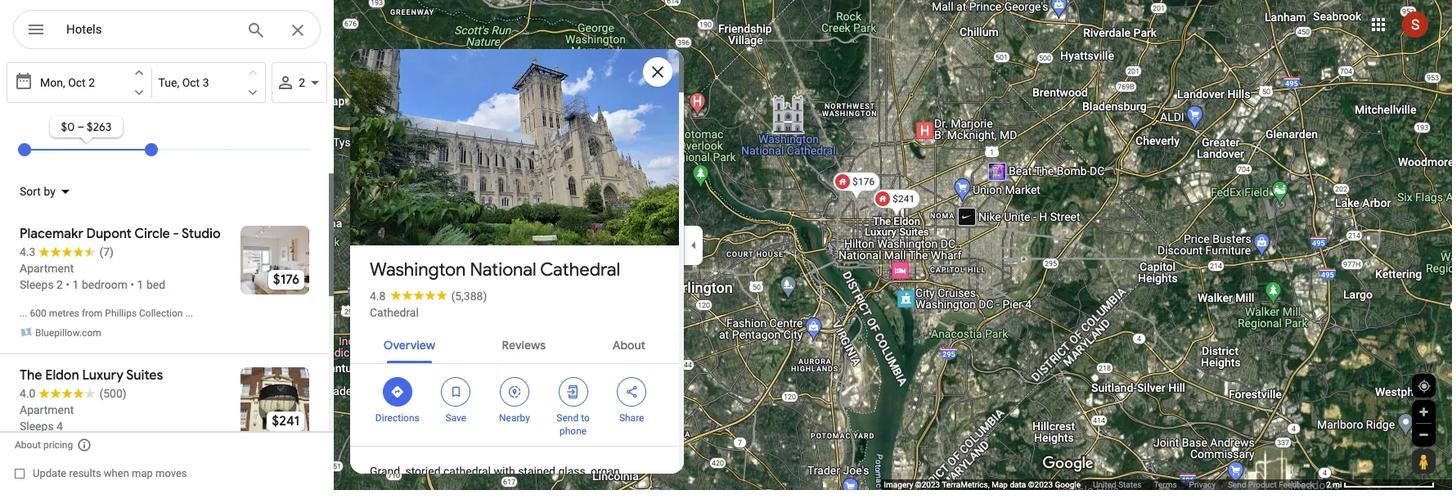 Task type: describe. For each thing, give the bounding box(es) containing it.
organ
[[591, 465, 620, 478]]

pricing
[[43, 440, 73, 451]]

imagery
[[884, 480, 914, 489]]

states
[[1119, 480, 1142, 489]]

Hotels field
[[13, 10, 321, 50]]

about for about
[[613, 338, 646, 353]]

share
[[620, 413, 645, 424]]

send to phone
[[557, 413, 590, 437]]

when
[[104, 467, 129, 480]]

2 inside group
[[89, 76, 95, 89]]


[[566, 383, 581, 401]]

google
[[1055, 480, 1081, 489]]

united states
[[1094, 480, 1142, 489]]

$0
[[61, 120, 75, 134]]

zoom in image
[[1418, 406, 1431, 418]]

glass,
[[559, 465, 588, 478]]

show your location image
[[1418, 379, 1432, 394]]

cathedral
[[444, 465, 491, 478]]

tue,
[[158, 76, 179, 89]]

overview button
[[371, 324, 449, 363]]

0 horizontal spatial cathedral
[[370, 306, 419, 319]]

mon,
[[40, 76, 65, 89]]

3
[[203, 76, 209, 89]]

storied
[[406, 465, 441, 478]]

terms
[[1155, 480, 1178, 489]]

sort
[[20, 185, 41, 198]]


[[26, 18, 46, 41]]

washington
[[370, 259, 466, 282]]

about pricing
[[15, 440, 73, 451]]

set check in one day later image
[[131, 85, 146, 100]]

terrametrics,
[[942, 480, 990, 489]]

2 mi
[[1327, 480, 1343, 489]]

actions for washington national cathedral region
[[350, 364, 679, 446]]

none field inside hotels field
[[66, 20, 233, 39]]

collapse side panel image
[[685, 236, 703, 254]]

feedback
[[1279, 480, 1315, 489]]

product
[[1249, 480, 1277, 489]]

tue, oct 3
[[158, 76, 209, 89]]

$263
[[87, 120, 112, 134]]

cathedral button
[[370, 304, 419, 321]]

set check out one day earlier image
[[246, 65, 260, 80]]

mi
[[1334, 480, 1343, 489]]

0 vertical spatial cathedral
[[540, 259, 620, 282]]

4.8 stars image
[[386, 290, 451, 300]]

reviews button
[[489, 324, 559, 363]]

send product feedback button
[[1228, 480, 1315, 490]]

 button
[[13, 10, 59, 52]]

about pricing image
[[77, 438, 92, 453]]

results for hotels feed
[[0, 174, 334, 490]]

footer inside google maps element
[[884, 480, 1327, 490]]

top.
[[535, 481, 555, 490]]

nearby
[[499, 413, 530, 424]]

save
[[446, 413, 467, 424]]

send product feedback
[[1228, 480, 1315, 489]]

sort by
[[20, 185, 56, 198]]

tab list inside washington national cathedral main content
[[350, 324, 679, 363]]

overview
[[384, 338, 435, 353]]

terms button
[[1155, 480, 1178, 490]]

5,388 reviews element
[[451, 290, 487, 303]]

the
[[516, 481, 532, 490]]

grand, storied cathedral with stained glass, organ recitals & scenic vistas from the top. button
[[350, 447, 679, 490]]

4.8
[[370, 290, 386, 303]]

send for send product feedback
[[1228, 480, 1247, 489]]

set check out one day later image
[[246, 85, 260, 100]]

$0 – $263 main content
[[0, 59, 334, 490]]

 search field
[[13, 10, 321, 52]]

38,375 photos
[[392, 211, 475, 227]]

data
[[1010, 480, 1027, 489]]

imagery ©2023 terrametrics, map data ©2023 google
[[884, 480, 1081, 489]]



Task type: locate. For each thing, give the bounding box(es) containing it.
monday, october 2 to tuesday, october 3 group
[[7, 62, 266, 103]]


[[507, 383, 522, 401]]

&
[[410, 481, 417, 490]]

1 horizontal spatial 2
[[299, 76, 305, 89]]

footer containing imagery ©2023 terrametrics, map data ©2023 google
[[884, 480, 1327, 490]]

tab list containing overview
[[350, 324, 679, 363]]

tab list
[[350, 324, 679, 363]]

stained
[[518, 465, 556, 478]]

update
[[33, 467, 67, 480]]

2 ©2023 from the left
[[1029, 480, 1053, 489]]

2 right set check out one day later "icon"
[[299, 76, 305, 89]]

0 horizontal spatial send
[[557, 413, 579, 424]]


[[449, 383, 464, 401]]

2
[[89, 76, 95, 89], [299, 76, 305, 89], [1327, 480, 1332, 489]]

from
[[489, 481, 513, 490]]

0 horizontal spatial 2
[[89, 76, 95, 89]]

grand,
[[370, 465, 403, 478]]

2 for 2 mi
[[1327, 480, 1332, 489]]

cathedral
[[540, 259, 620, 282], [370, 306, 419, 319]]

cathedral down 4.8 in the left bottom of the page
[[370, 306, 419, 319]]

to
[[581, 413, 590, 424]]

map
[[992, 480, 1008, 489]]

send up phone
[[557, 413, 579, 424]]

google maps element
[[0, 0, 1453, 490]]

©2023 right imagery
[[916, 480, 941, 489]]

about inside $0 – $263 main content
[[15, 440, 41, 451]]

cathedral right national
[[540, 259, 620, 282]]

1 oct from the left
[[68, 76, 86, 89]]


[[390, 383, 405, 401]]

vistas
[[456, 481, 486, 490]]

1 vertical spatial about
[[15, 440, 41, 451]]

update results when map moves
[[33, 467, 187, 480]]

2 horizontal spatial 2
[[1327, 480, 1332, 489]]

2 left mi
[[1327, 480, 1332, 489]]

national
[[470, 259, 537, 282]]

2 inside popup button
[[299, 76, 305, 89]]

oct
[[68, 76, 86, 89], [182, 76, 200, 89]]

1 horizontal spatial send
[[1228, 480, 1247, 489]]

1 horizontal spatial ©2023
[[1029, 480, 1053, 489]]

footer
[[884, 480, 1327, 490]]

grand, storied cathedral with stained glass, organ recitals & scenic vistas from the top.
[[370, 465, 620, 490]]

oct right mon,
[[68, 76, 86, 89]]

38,375
[[392, 211, 431, 227]]

1 vertical spatial send
[[1228, 480, 1247, 489]]

2 button
[[272, 62, 327, 103]]

38,375 photos button
[[363, 205, 482, 233]]

about inside button
[[613, 338, 646, 353]]

0 horizontal spatial about
[[15, 440, 41, 451]]

price per night region
[[7, 103, 327, 174]]

1 ©2023 from the left
[[916, 480, 941, 489]]

©2023 right data
[[1029, 480, 1053, 489]]

0 vertical spatial send
[[557, 413, 579, 424]]

results
[[69, 467, 101, 480]]

$0 – $263
[[61, 120, 112, 134]]

2 right mon,
[[89, 76, 95, 89]]

send inside button
[[1228, 480, 1247, 489]]

2 oct from the left
[[182, 76, 200, 89]]

1 horizontal spatial oct
[[182, 76, 200, 89]]

oct for 3
[[182, 76, 200, 89]]

reviews
[[502, 338, 546, 353]]

about for about pricing
[[15, 440, 41, 451]]


[[625, 383, 639, 401]]

zoom out image
[[1418, 429, 1431, 441]]

None field
[[66, 20, 233, 39]]

moves
[[156, 467, 187, 480]]

send left product
[[1228, 480, 1247, 489]]

1 horizontal spatial about
[[613, 338, 646, 353]]

2 mi button
[[1327, 480, 1436, 489]]

0 vertical spatial about
[[613, 338, 646, 353]]

map
[[132, 467, 153, 480]]

about button
[[600, 324, 659, 363]]

privacy button
[[1190, 480, 1216, 490]]

send
[[557, 413, 579, 424], [1228, 480, 1247, 489]]

oct left 3
[[182, 76, 200, 89]]

sort by button
[[10, 174, 78, 210]]

0 horizontal spatial ©2023
[[916, 480, 941, 489]]

privacy
[[1190, 480, 1216, 489]]

united states button
[[1094, 480, 1142, 490]]

washington national cathedral
[[370, 259, 620, 282]]

–
[[77, 120, 84, 134]]

1 vertical spatial cathedral
[[370, 306, 419, 319]]

1 horizontal spatial cathedral
[[540, 259, 620, 282]]

oct for 2
[[68, 76, 86, 89]]

Update results when map moves checkbox
[[15, 463, 187, 484]]

about
[[613, 338, 646, 353], [15, 440, 41, 451]]

washington national cathedral main content
[[348, 22, 684, 490]]

photo of washington national cathedral image
[[348, 22, 682, 273]]

scenic
[[420, 481, 453, 490]]

send for send to phone
[[557, 413, 579, 424]]

(5,388)
[[451, 290, 487, 303]]

show street view coverage image
[[1413, 449, 1436, 474]]

photos
[[435, 211, 475, 227]]

directions
[[376, 413, 420, 424]]

about up ''
[[613, 338, 646, 353]]

united
[[1094, 480, 1117, 489]]

about left pricing
[[15, 440, 41, 451]]

by
[[44, 185, 56, 198]]

0 horizontal spatial oct
[[68, 76, 86, 89]]

©2023
[[916, 480, 941, 489], [1029, 480, 1053, 489]]

mon, oct 2
[[40, 76, 95, 89]]

with
[[494, 465, 515, 478]]

set check in one day earlier image
[[131, 65, 146, 80]]

send inside send to phone
[[557, 413, 579, 424]]

2 for 2
[[299, 76, 305, 89]]

recitals
[[370, 481, 407, 490]]

phone
[[560, 426, 587, 437]]



Task type: vqa. For each thing, say whether or not it's contained in the screenshot.
the right ©2023
yes



